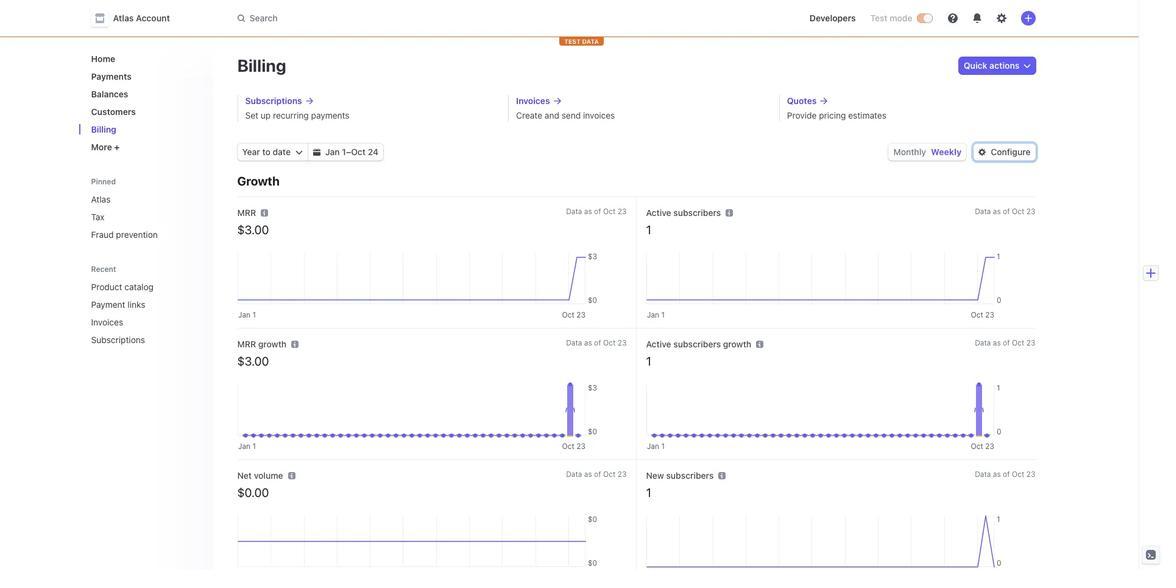 Task type: vqa. For each thing, say whether or not it's contained in the screenshot.
Quickbooks Sync By Acodei icon
no



Task type: describe. For each thing, give the bounding box(es) containing it.
payments link
[[86, 66, 203, 87]]

oct for mrr
[[603, 207, 616, 216]]

0 horizontal spatial subscriptions link
[[86, 330, 186, 350]]

net volume
[[237, 471, 283, 481]]

date
[[273, 147, 291, 157]]

as for mrr growth
[[584, 339, 592, 348]]

jan 1 – oct 24
[[325, 147, 378, 157]]

settings image
[[996, 13, 1006, 23]]

$3.00 for mrr
[[237, 223, 269, 237]]

quotes link
[[787, 95, 1035, 107]]

customers link
[[86, 102, 203, 122]]

24
[[368, 147, 378, 157]]

recent navigation links element
[[79, 260, 213, 350]]

subscriptions inside recent element
[[91, 335, 145, 345]]

quick actions button
[[959, 57, 1035, 74]]

of for mrr
[[594, 207, 601, 216]]

data for mrr
[[566, 207, 582, 216]]

create
[[516, 110, 542, 121]]

account
[[136, 13, 170, 23]]

of for active subscribers growth
[[1003, 339, 1010, 348]]

year to date
[[242, 147, 291, 157]]

payment
[[91, 300, 125, 310]]

search
[[249, 13, 278, 23]]

2 growth from the left
[[723, 339, 751, 350]]

mrr for mrr
[[237, 208, 256, 218]]

quick
[[964, 60, 987, 71]]

recent element
[[79, 277, 213, 350]]

mrr growth
[[237, 339, 286, 350]]

$3.00 for mrr growth
[[237, 355, 269, 369]]

billing link
[[86, 119, 203, 140]]

23 for new subscribers
[[1026, 470, 1035, 479]]

active for active subscribers growth
[[646, 339, 671, 350]]

1 right jan
[[342, 147, 346, 157]]

set
[[245, 110, 258, 121]]

payment links link
[[86, 295, 186, 315]]

of for mrr growth
[[594, 339, 601, 348]]

data as of oct 23 for new subscribers
[[975, 470, 1035, 479]]

as for active subscribers
[[993, 207, 1001, 216]]

test data
[[564, 38, 599, 45]]

data as of oct 23 for active subscribers growth
[[975, 339, 1035, 348]]

data as of oct 23 for net volume
[[566, 470, 627, 479]]

payments
[[91, 71, 132, 82]]

0 vertical spatial billing
[[237, 55, 286, 76]]

23 for mrr
[[618, 207, 627, 216]]

balances
[[91, 89, 128, 99]]

core navigation links element
[[86, 49, 203, 157]]

to
[[262, 147, 270, 157]]

estimates
[[848, 110, 886, 121]]

recurring
[[273, 110, 309, 121]]

invoices inside recent element
[[91, 317, 123, 328]]

23 for active subscribers
[[1026, 207, 1035, 216]]

data as of oct 23 for mrr
[[566, 207, 627, 216]]

1 for active subscribers
[[646, 223, 651, 237]]

data for net volume
[[566, 470, 582, 479]]

atlas link
[[86, 189, 203, 210]]

new subscribers
[[646, 471, 714, 481]]

create and send invoices
[[516, 110, 615, 121]]

as for mrr
[[584, 207, 592, 216]]

more +
[[91, 142, 120, 152]]

test
[[564, 38, 580, 45]]

atlas account
[[113, 13, 170, 23]]

tax
[[91, 212, 105, 222]]

+
[[114, 142, 120, 152]]

notifications image
[[972, 13, 982, 23]]

data for new subscribers
[[975, 470, 991, 479]]

and
[[545, 110, 559, 121]]

actions
[[990, 60, 1020, 71]]

up
[[261, 110, 271, 121]]

data for mrr growth
[[566, 339, 582, 348]]

active for active subscribers
[[646, 208, 671, 218]]

data as of oct 23 for active subscribers
[[975, 207, 1035, 216]]

pricing
[[819, 110, 846, 121]]

monthly
[[893, 147, 926, 157]]

Search text field
[[230, 7, 574, 30]]

23 for net volume
[[618, 470, 627, 479]]

more
[[91, 142, 112, 152]]

links
[[128, 300, 145, 310]]

recent
[[91, 265, 116, 274]]

fraud prevention link
[[86, 225, 203, 245]]

invoices
[[583, 110, 615, 121]]



Task type: locate. For each thing, give the bounding box(es) containing it.
1 for active subscribers growth
[[646, 355, 651, 369]]

weekly
[[931, 147, 962, 157]]

1 mrr from the top
[[237, 208, 256, 218]]

volume
[[254, 471, 283, 481]]

1 vertical spatial mrr
[[237, 339, 256, 350]]

1
[[342, 147, 346, 157], [646, 223, 651, 237], [646, 355, 651, 369], [646, 486, 651, 500]]

monthly button
[[893, 147, 926, 157]]

data for active subscribers growth
[[975, 339, 991, 348]]

as for new subscribers
[[993, 470, 1001, 479]]

atlas inside pinned element
[[91, 194, 111, 205]]

1 vertical spatial subscriptions
[[91, 335, 145, 345]]

1 vertical spatial invoices link
[[86, 313, 186, 333]]

configure button
[[974, 144, 1035, 161]]

mrr
[[237, 208, 256, 218], [237, 339, 256, 350]]

1 vertical spatial $3.00
[[237, 355, 269, 369]]

set up recurring payments
[[245, 110, 349, 121]]

data as of oct 23
[[566, 207, 627, 216], [975, 207, 1035, 216], [566, 339, 627, 348], [975, 339, 1035, 348], [566, 470, 627, 479], [975, 470, 1035, 479]]

0 vertical spatial atlas
[[113, 13, 134, 23]]

customers
[[91, 107, 136, 117]]

active
[[646, 208, 671, 218], [646, 339, 671, 350]]

1 down active subscribers
[[646, 223, 651, 237]]

send
[[562, 110, 581, 121]]

balances link
[[86, 84, 203, 104]]

atlas inside button
[[113, 13, 134, 23]]

home
[[91, 54, 115, 64]]

test
[[870, 13, 887, 23]]

2 $3.00 from the top
[[237, 355, 269, 369]]

1 vertical spatial active
[[646, 339, 671, 350]]

net
[[237, 471, 252, 481]]

1 active from the top
[[646, 208, 671, 218]]

of
[[594, 207, 601, 216], [1003, 207, 1010, 216], [594, 339, 601, 348], [1003, 339, 1010, 348], [594, 470, 601, 479], [1003, 470, 1010, 479]]

$3.00 down growth
[[237, 223, 269, 237]]

0 vertical spatial subscribers
[[673, 208, 721, 218]]

data
[[566, 207, 582, 216], [975, 207, 991, 216], [566, 339, 582, 348], [975, 339, 991, 348], [566, 470, 582, 479], [975, 470, 991, 479]]

2 vertical spatial subscribers
[[666, 471, 714, 481]]

0 vertical spatial subscriptions link
[[245, 95, 494, 107]]

jan
[[325, 147, 340, 157]]

payment links
[[91, 300, 145, 310]]

as
[[584, 207, 592, 216], [993, 207, 1001, 216], [584, 339, 592, 348], [993, 339, 1001, 348], [584, 470, 592, 479], [993, 470, 1001, 479]]

2 mrr from the top
[[237, 339, 256, 350]]

1 vertical spatial subscriptions link
[[86, 330, 186, 350]]

1 vertical spatial billing
[[91, 124, 116, 135]]

atlas
[[113, 13, 134, 23], [91, 194, 111, 205]]

oct for active subscribers growth
[[1012, 339, 1024, 348]]

atlas account button
[[91, 10, 182, 27]]

year
[[242, 147, 260, 157]]

test mode
[[870, 13, 912, 23]]

–
[[346, 147, 351, 157]]

product
[[91, 282, 122, 292]]

mrr for mrr growth
[[237, 339, 256, 350]]

billing up more +
[[91, 124, 116, 135]]

subscribers for new subscribers
[[666, 471, 714, 481]]

tax link
[[86, 207, 203, 227]]

atlas left 'account'
[[113, 13, 134, 23]]

quick actions
[[964, 60, 1020, 71]]

subscriptions
[[245, 96, 302, 106], [91, 335, 145, 345]]

provide pricing estimates
[[787, 110, 886, 121]]

oct for new subscribers
[[1012, 470, 1024, 479]]

1 svg image from the left
[[313, 149, 320, 156]]

active subscribers
[[646, 208, 721, 218]]

billing down search
[[237, 55, 286, 76]]

configure
[[991, 147, 1031, 157]]

data as of oct 23 for mrr growth
[[566, 339, 627, 348]]

as for active subscribers growth
[[993, 339, 1001, 348]]

1 down new on the right bottom of page
[[646, 486, 651, 500]]

help image
[[948, 13, 957, 23]]

pinned element
[[86, 189, 203, 245]]

invoices link down links
[[86, 313, 186, 333]]

1 horizontal spatial invoices
[[516, 96, 550, 106]]

1 horizontal spatial subscriptions
[[245, 96, 302, 106]]

growth
[[237, 174, 280, 188]]

1 horizontal spatial atlas
[[113, 13, 134, 23]]

23
[[618, 207, 627, 216], [1026, 207, 1035, 216], [618, 339, 627, 348], [1026, 339, 1035, 348], [618, 470, 627, 479], [1026, 470, 1035, 479]]

0 vertical spatial active
[[646, 208, 671, 218]]

2 active from the top
[[646, 339, 671, 350]]

subscriptions link
[[245, 95, 494, 107], [86, 330, 186, 350]]

data for active subscribers
[[975, 207, 991, 216]]

mode
[[890, 13, 912, 23]]

subscriptions down payment links
[[91, 335, 145, 345]]

subscriptions link up payments
[[245, 95, 494, 107]]

provide
[[787, 110, 817, 121]]

2 svg image from the left
[[979, 149, 986, 156]]

1 horizontal spatial growth
[[723, 339, 751, 350]]

oct for net volume
[[603, 470, 616, 479]]

invoices link up invoices
[[516, 95, 765, 107]]

product catalog
[[91, 282, 154, 292]]

1 vertical spatial subscribers
[[673, 339, 721, 350]]

23 for active subscribers growth
[[1026, 339, 1035, 348]]

1 growth from the left
[[258, 339, 286, 350]]

quotes
[[787, 96, 817, 106]]

0 vertical spatial $3.00
[[237, 223, 269, 237]]

subscriptions link down the payment links link
[[86, 330, 186, 350]]

of for new subscribers
[[1003, 470, 1010, 479]]

pinned navigation links element
[[86, 172, 206, 245]]

developers link
[[805, 9, 861, 28]]

subscribers
[[673, 208, 721, 218], [673, 339, 721, 350], [666, 471, 714, 481]]

svg image
[[295, 149, 303, 156]]

0 horizontal spatial invoices
[[91, 317, 123, 328]]

1 vertical spatial atlas
[[91, 194, 111, 205]]

1 vertical spatial invoices
[[91, 317, 123, 328]]

weekly button
[[931, 147, 962, 157]]

svg image left jan
[[313, 149, 320, 156]]

subscriptions up up in the left top of the page
[[245, 96, 302, 106]]

subscribers for active subscribers growth
[[673, 339, 721, 350]]

0 horizontal spatial invoices link
[[86, 313, 186, 333]]

0 vertical spatial invoices link
[[516, 95, 765, 107]]

of for net volume
[[594, 470, 601, 479]]

1 $3.00 from the top
[[237, 223, 269, 237]]

oct
[[351, 147, 366, 157], [603, 207, 616, 216], [1012, 207, 1024, 216], [603, 339, 616, 348], [1012, 339, 1024, 348], [603, 470, 616, 479], [1012, 470, 1024, 479]]

0 vertical spatial mrr
[[237, 208, 256, 218]]

oct for active subscribers
[[1012, 207, 1024, 216]]

subscribers for active subscribers
[[673, 208, 721, 218]]

oct for mrr growth
[[603, 339, 616, 348]]

0 vertical spatial invoices
[[516, 96, 550, 106]]

year to date button
[[237, 144, 308, 161]]

new
[[646, 471, 664, 481]]

monthly weekly
[[893, 147, 962, 157]]

invoices up create
[[516, 96, 550, 106]]

svg image
[[313, 149, 320, 156], [979, 149, 986, 156]]

pinned
[[91, 177, 116, 186]]

prevention
[[116, 230, 158, 240]]

invoices down payment
[[91, 317, 123, 328]]

1 down active subscribers growth
[[646, 355, 651, 369]]

data
[[582, 38, 599, 45]]

23 for mrr growth
[[618, 339, 627, 348]]

developers
[[810, 13, 856, 23]]

invoices link
[[516, 95, 765, 107], [86, 313, 186, 333]]

atlas for atlas account
[[113, 13, 134, 23]]

$3.00 down mrr growth
[[237, 355, 269, 369]]

$0.00
[[237, 486, 269, 500]]

0 horizontal spatial subscriptions
[[91, 335, 145, 345]]

1 horizontal spatial svg image
[[979, 149, 986, 156]]

0 vertical spatial subscriptions
[[245, 96, 302, 106]]

1 for new subscribers
[[646, 486, 651, 500]]

1 horizontal spatial billing
[[237, 55, 286, 76]]

0 horizontal spatial growth
[[258, 339, 286, 350]]

svg image left configure
[[979, 149, 986, 156]]

invoices
[[516, 96, 550, 106], [91, 317, 123, 328]]

growth
[[258, 339, 286, 350], [723, 339, 751, 350]]

of for active subscribers
[[1003, 207, 1010, 216]]

active subscribers growth
[[646, 339, 751, 350]]

product catalog link
[[86, 277, 186, 297]]

$3.00
[[237, 223, 269, 237], [237, 355, 269, 369]]

home link
[[86, 49, 203, 69]]

Search search field
[[230, 7, 574, 30]]

as for net volume
[[584, 470, 592, 479]]

1 horizontal spatial invoices link
[[516, 95, 765, 107]]

0 horizontal spatial svg image
[[313, 149, 320, 156]]

atlas down pinned
[[91, 194, 111, 205]]

payments
[[311, 110, 349, 121]]

fraud prevention
[[91, 230, 158, 240]]

1 horizontal spatial subscriptions link
[[245, 95, 494, 107]]

atlas for atlas
[[91, 194, 111, 205]]

billing inside core navigation links 'element'
[[91, 124, 116, 135]]

0 horizontal spatial billing
[[91, 124, 116, 135]]

svg image inside the 'configure' button
[[979, 149, 986, 156]]

0 horizontal spatial atlas
[[91, 194, 111, 205]]

fraud
[[91, 230, 114, 240]]

catalog
[[124, 282, 154, 292]]



